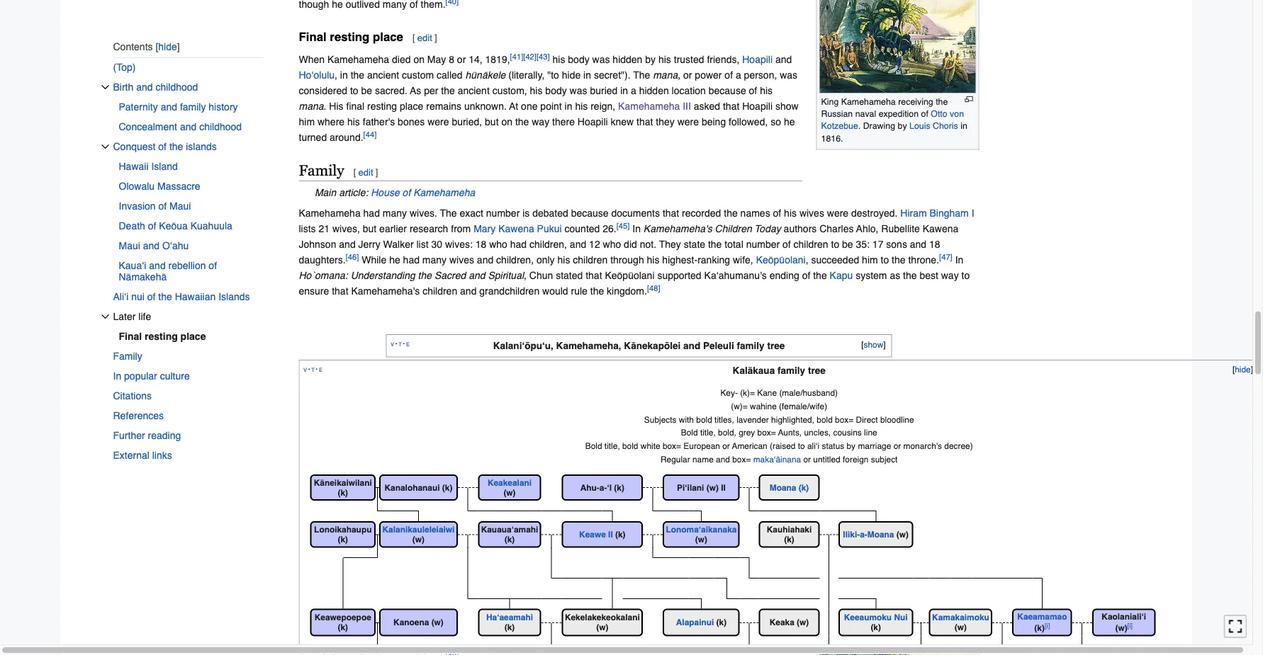 Task type: vqa. For each thing, say whether or not it's contained in the screenshot.
music
no



Task type: describe. For each thing, give the bounding box(es) containing it.
ancient inside "when kamehameha died on may 8 or 14, 1819, [41] [42] [43] his body was hidden by his trusted friends, hoapili and hoʻolulu , in the ancient custom called hūnākele (literally, "to hide in secret"). the mana"
[[367, 70, 399, 81]]

the inside kamehameha had many wives. the exact number is debated because documents that recorded the names of his wives were destroyed. hiram bingham i lists 21 wives, but earlier research from mary kawena pukui counted 26. [45] in kamehameha's children today
[[440, 208, 457, 220]]

had inside [46] while he had many wives and children, only his children through his highest-ranking wife, keōpūolani , succeeded him to the throne. [47] in ho`omana: understanding the sacred and spiritual , chun stated that keōpūolani supported kaʻahumanu's ending of the kapu
[[403, 255, 420, 266]]

cousins
[[833, 429, 862, 438]]

sacred.
[[375, 85, 407, 97]]

(w) for piʻilani (w) ii
[[706, 484, 719, 493]]

that inside kamehameha had many wives. the exact number is debated because documents that recorded the names of his wives were destroyed. hiram bingham i lists 21 wives, but earlier research from mary kawena pukui counted 26. [45] in kamehameha's children today
[[663, 208, 679, 220]]

the inside "link"
[[158, 291, 172, 303]]

2 [i] link from the left
[[1127, 622, 1133, 630]]

edit link for family
[[358, 167, 373, 178]]

he inside [46] while he had many wives and children, only his children through his highest-ranking wife, keōpūolani , succeeded him to the throne. [47] in ho`omana: understanding the sacred and spiritual , chun stated that keōpūolani supported kaʻahumanu's ending of the kapu
[[389, 255, 400, 266]]

0 horizontal spatial family
[[113, 351, 142, 362]]

or inside "when kamehameha died on may 8 or 14, 1819, [41] [42] [43] his body was hidden by his trusted friends, hoapili and hoʻolulu , in the ancient custom called hūnākele (literally, "to hide in secret"). the mana"
[[457, 54, 466, 66]]

kauhiahaki (k)
[[767, 526, 812, 545]]

they
[[659, 239, 681, 251]]

way inside asked that hoapili show him where his father's bones were buried, but on the way there hoapili knew that they were being followed, so he turned around.
[[532, 117, 549, 128]]

iliki-a-moana (w)
[[843, 531, 909, 540]]

knew
[[611, 117, 634, 128]]

his inside asked that hoapili show him where his father's bones were buried, but on the way there hoapili knew that they were being followed, so he turned around.
[[347, 117, 360, 128]]

his left reign,
[[575, 101, 588, 112]]

keeaumoku
[[844, 614, 892, 623]]

birth and childhood link
[[113, 77, 263, 97]]

keeaumoku nui link
[[844, 614, 908, 623]]

wahine
[[750, 402, 777, 412]]

he inside asked that hoapili show him where his father's bones were buried, but on the way there hoapili knew that they were being followed, so he turned around.
[[784, 117, 795, 128]]

of down friends,
[[725, 70, 733, 81]]

of up the maui and oʻahu
[[148, 220, 156, 232]]

was inside "when kamehameha died on may 8 or 14, 1819, [41] [42] [43] his body was hidden by his trusted friends, hoapili and hoʻolulu , in the ancient custom called hūnākele (literally, "to hide in secret"). the mana"
[[592, 54, 610, 66]]

keōpūolani link
[[756, 255, 806, 266]]

citations link
[[113, 386, 263, 406]]

kanalohanaui (k)
[[385, 484, 453, 493]]

wives inside [46] while he had many wives and children, only his children through his highest-ranking wife, keōpūolani , succeeded him to the throne. [47] in ho`omana: understanding the sacred and spiritual , chun stated that keōpūolani supported kaʻahumanu's ending of the kapu
[[449, 255, 474, 266]]

or up subject
[[894, 442, 901, 451]]

titles,
[[715, 416, 734, 425]]

understanding
[[351, 271, 415, 282]]

(k) for moana
[[799, 484, 809, 493]]

around.
[[330, 132, 363, 144]]

1 vertical spatial ii
[[608, 531, 613, 540]]

keeaumoku nui (k)
[[844, 614, 908, 633]]

kauaʻi
[[119, 260, 146, 271]]

and up the throne.
[[910, 239, 927, 251]]

(w) for kaolanialiʻi (w)
[[1115, 624, 1127, 634]]

and up paternity
[[136, 81, 153, 93]]

on inside asked that hoapili show him where his father's bones were buried, but on the way there hoapili knew that they were being followed, so he turned around.
[[501, 117, 512, 128]]

debated
[[532, 208, 568, 220]]

0 vertical spatial place
[[373, 31, 403, 44]]

1 vertical spatial tree
[[808, 366, 826, 377]]

0 horizontal spatial were
[[428, 117, 449, 128]]

(k) for kaeamamao
[[1034, 624, 1045, 634]]

show inside asked that hoapili show him where his father's bones were buried, but on the way there hoapili knew that they were being followed, so he turned around.
[[775, 101, 799, 112]]

(k) for kauauaʻamahi
[[504, 536, 515, 545]]

in up there
[[565, 101, 572, 112]]

of inside king kamehameha receiving the russian naval expedition of
[[921, 109, 928, 119]]

(w) for keakealani (w)
[[504, 489, 516, 498]]

1 18 from the left
[[475, 239, 486, 251]]

daughters.
[[299, 255, 346, 266]]

t for kalākaua family tree
[[311, 366, 315, 374]]

(k) right ʻi
[[614, 484, 624, 493]]

had inside authors charles ahlo, rubellite kawena johnson and jerry walker list 30 wives: 18 who had children, and 12 who did not. they state the total number of children to be 35: 17 sons and 18 daughters.
[[510, 239, 527, 251]]

kauauaʻamahi (k)
[[481, 526, 538, 545]]

2 vertical spatial resting
[[145, 331, 178, 342]]

[43] link
[[537, 53, 550, 62]]

names
[[740, 208, 770, 220]]

in 1816.
[[821, 121, 967, 144]]

or down aliʻi
[[803, 455, 811, 465]]

t link for kalākaua family tree
[[311, 366, 315, 374]]

his right [43]
[[553, 54, 565, 66]]

(k) right keawe ii link
[[615, 531, 626, 540]]

0 vertical spatial ii
[[721, 484, 726, 493]]

1 horizontal spatial final resting place
[[299, 31, 403, 44]]

kekelakekeokalani (w)
[[565, 614, 640, 633]]

and inside kauaʻi and rebellion of nāmakehā
[[149, 260, 166, 271]]

0 horizontal spatial maui
[[119, 240, 140, 252]]

1 who from the left
[[489, 239, 507, 251]]

t link for kalaniʻōpuʻu, kamehameha, kānekapōlei and peleuli family tree
[[398, 340, 402, 349]]

the inside king kamehameha receiving the russian naval expedition of
[[936, 97, 948, 107]]

1 vertical spatial by
[[898, 121, 907, 132]]

(w) for lonomaʻaikanaka (w)
[[695, 536, 707, 545]]

edit link for final resting place
[[417, 33, 432, 44]]

with
[[679, 416, 694, 425]]

2 vertical spatial place
[[180, 331, 206, 342]]

e for kalākaua
[[319, 366, 322, 374]]

body inside "when kamehameha died on may 8 or 14, 1819, [41] [42] [43] his body was hidden by his trusted friends, hoapili and hoʻolulu , in the ancient custom called hūnākele (literally, "to hide in secret"). the mana"
[[568, 54, 590, 66]]

kalaniʻōpuʻu,
[[493, 341, 553, 352]]

olowalu massacre link
[[119, 176, 263, 196]]

the left sacred
[[418, 271, 432, 282]]

and inside the 'key- (k)= kane (male/husband) (w)= wahine (female/wife) subjects with bold titles, lavender highlighted, bold box= direct bloodline bold title, bold, grey box= aunts, uncles, cousins line bold title, bold white box= european or american (raised to aliʻi status by marriage or monarch's decree) regular name and box= makaʻāinana or untitled foreign subject'
[[716, 455, 730, 465]]

fullscreen image
[[1228, 620, 1243, 634]]

, or power of a person, was considered to be sacred. as per the ancient custom, his body was buried in a hidden location because of his mana . his final resting place remains unknown. at one point in his reign, kamehameha iii
[[299, 70, 798, 112]]

and down counted
[[570, 239, 586, 251]]

the left kapu link
[[813, 271, 827, 282]]

(w) for keaka (w)
[[797, 619, 809, 628]]

1 horizontal spatial keōpūolani
[[756, 255, 806, 266]]

conquest of the islands
[[113, 141, 217, 152]]

0 horizontal spatial keōpūolani
[[605, 271, 655, 282]]

the down sons
[[892, 255, 906, 266]]

v t e for kalākaua
[[303, 366, 322, 374]]

per
[[424, 85, 438, 97]]

1 horizontal spatial bold
[[696, 416, 712, 425]]

(w) for kalanikauleleiaiwi (w)
[[412, 536, 425, 545]]

lists
[[299, 224, 316, 235]]

[48] link
[[647, 285, 660, 294]]

the right rule
[[590, 286, 604, 298]]

2 18 from the left
[[929, 239, 940, 251]]

kamehameha inside note
[[413, 188, 475, 199]]

best
[[920, 271, 938, 282]]

0 vertical spatial title,
[[700, 429, 716, 438]]

kalākaua family tree
[[733, 366, 826, 377]]

children, inside authors charles ahlo, rubellite kawena johnson and jerry walker list 30 wives: 18 who had children, and 12 who did not. they state the total number of children to be 35: 17 sons and 18 daughters.
[[530, 239, 567, 251]]

(k) for keawepoepoe
[[338, 624, 348, 633]]

[42]
[[523, 53, 537, 62]]

2 horizontal spatial bold
[[817, 416, 833, 425]]

of inside kauaʻi and rebellion of nāmakehā
[[209, 260, 217, 271]]

kaʻahumanu's
[[704, 271, 767, 282]]

called
[[437, 70, 463, 81]]

childhood for birth and childhood
[[156, 81, 198, 93]]

had inside kamehameha had many wives. the exact number is debated because documents that recorded the names of his wives were destroyed. hiram bingham i lists 21 wives, but earlier research from mary kawena pukui counted 26. [45] in kamehameha's children today
[[363, 208, 380, 220]]

2 vertical spatial was
[[570, 85, 587, 97]]

ensure
[[299, 286, 329, 298]]

0 vertical spatial maui
[[169, 200, 191, 212]]

(k) for alapainui
[[716, 619, 727, 628]]

hoʻolulu link
[[299, 70, 335, 81]]

russian
[[821, 109, 853, 119]]

[46] link
[[346, 253, 359, 262]]

european
[[684, 442, 720, 451]]

0 vertical spatial resting
[[330, 31, 370, 44]]

otto
[[931, 109, 947, 119]]

his down 'not.' on the top
[[647, 255, 660, 266]]

1 vertical spatial hoapili
[[742, 101, 773, 112]]

of inside authors charles ahlo, rubellite kawena johnson and jerry walker list 30 wives: 18 who had children, and 12 who did not. they state the total number of children to be 35: 17 sons and 18 daughters.
[[783, 239, 791, 251]]

of inside [46] while he had many wives and children, only his children through his highest-ranking wife, keōpūolani , succeeded him to the throne. [47] in ho`omana: understanding the sacred and spiritual , chun stated that keōpūolani supported kaʻahumanu's ending of the kapu
[[802, 271, 810, 282]]

custom,
[[492, 85, 527, 97]]

where
[[318, 117, 345, 128]]

that down kamehameha iii link
[[637, 117, 653, 128]]

of inside kamehameha had many wives. the exact number is debated because documents that recorded the names of his wives were destroyed. hiram bingham i lists 21 wives, but earlier research from mary kawena pukui counted 26. [45] in kamehameha's children today
[[773, 208, 781, 220]]

1 vertical spatial a
[[631, 85, 636, 97]]

lonomaʻaikanaka (w)
[[666, 526, 737, 545]]

remains
[[426, 101, 461, 112]]

person,
[[744, 70, 777, 81]]

of down person,
[[749, 85, 757, 97]]

and right sacred
[[469, 271, 485, 282]]

walker
[[383, 239, 414, 251]]

v for kalākaua family tree
[[303, 366, 307, 374]]

kamehameha inside "when kamehameha died on may 8 or 14, 1819, [41] [42] [43] his body was hidden by his trusted friends, hoapili and hoʻolulu , in the ancient custom called hūnākele (literally, "to hide in secret"). the mana"
[[327, 54, 389, 66]]

note containing main article:
[[299, 186, 979, 201]]

box= down lavender
[[757, 429, 776, 438]]

box= down american
[[732, 455, 751, 465]]

kamehameha iii link
[[618, 101, 691, 112]]

iliki-
[[843, 531, 860, 540]]

islands
[[186, 141, 217, 152]]

1 horizontal spatial .
[[858, 121, 861, 132]]

and up conquest of the islands link
[[180, 121, 197, 132]]

hoapili inside "when kamehameha died on may 8 or 14, 1819, [41] [42] [43] his body was hidden by his trusted friends, hoapili and hoʻolulu , in the ancient custom called hūnākele (literally, "to hide in secret"). the mana"
[[742, 54, 773, 66]]

ʻi
[[607, 484, 612, 493]]

12
[[589, 239, 600, 251]]

death of keōua kuahuula link
[[119, 216, 263, 236]]

(top)
[[113, 62, 136, 73]]

but inside kamehameha had many wives. the exact number is debated because documents that recorded the names of his wives were destroyed. hiram bingham i lists 21 wives, but earlier research from mary kawena pukui counted 26. [45] in kamehameha's children today
[[363, 224, 377, 235]]

kamehameha inside ", or power of a person, was considered to be sacred. as per the ancient custom, his body was buried in a hidden location because of his mana . his final resting place remains unknown. at one point in his reign, kamehameha iii"
[[618, 101, 680, 112]]

choris
[[933, 121, 958, 132]]

family link
[[113, 347, 263, 366]]

today
[[755, 224, 781, 235]]

children inside authors charles ahlo, rubellite kawena johnson and jerry walker list 30 wives: 18 who had children, and 12 who did not. they state the total number of children to be 35: 17 sons and 18 daughters.
[[794, 239, 828, 251]]

because inside kamehameha had many wives. the exact number is debated because documents that recorded the names of his wives were destroyed. hiram bingham i lists 21 wives, but earlier research from mary kawena pukui counted 26. [45] in kamehameha's children today
[[571, 208, 609, 220]]

(male/husband)
[[779, 389, 838, 398]]

hoapili link
[[742, 54, 773, 66]]

olowalu
[[119, 181, 155, 192]]

and left 'peleuli'
[[683, 341, 700, 352]]

wife,
[[733, 255, 753, 266]]

(w) right iliki-a-moana link on the bottom of page
[[896, 531, 909, 540]]

in inside in 1816.
[[961, 121, 967, 132]]

1 horizontal spatial were
[[677, 117, 699, 128]]

power
[[695, 70, 722, 81]]

edit for final resting place
[[417, 33, 432, 44]]

0 horizontal spatial final
[[119, 331, 142, 342]]

in up buried
[[583, 70, 591, 81]]

or down bold,
[[722, 442, 730, 451]]

box= up cousins
[[835, 416, 854, 425]]

(raised
[[770, 442, 796, 451]]

17
[[872, 239, 884, 251]]

1 vertical spatial was
[[780, 70, 798, 81]]

e for kalaniʻōpuʻu,
[[406, 340, 410, 349]]

and up [46] link
[[339, 239, 356, 251]]

marriage
[[858, 442, 891, 451]]

him inside [46] while he had many wives and children, only his children through his highest-ranking wife, keōpūolani , succeeded him to the throne. [47] in ho`omana: understanding the sacred and spiritual , chun stated that keōpūolani supported kaʻahumanu's ending of the kapu
[[862, 255, 878, 266]]

x small image for conquest
[[101, 142, 110, 151]]

. inside ", or power of a person, was considered to be sacred. as per the ancient custom, his body was buried in a hidden location because of his mana . his final resting place remains unknown. at one point in his reign, kamehameha iii"
[[324, 101, 326, 112]]

kawena inside kamehameha had many wives. the exact number is debated because documents that recorded the names of his wives were destroyed. hiram bingham i lists 21 wives, but earlier research from mary kawena pukui counted 26. [45] in kamehameha's children today
[[498, 224, 534, 235]]

1 horizontal spatial family
[[737, 341, 765, 352]]

further reading link
[[113, 426, 263, 446]]

island
[[151, 161, 178, 172]]

birth
[[113, 81, 133, 93]]

2 horizontal spatial family
[[778, 366, 805, 377]]

him inside asked that hoapili show him where his father's bones were buried, but on the way there hoapili knew that they were being followed, so he turned around.
[[299, 117, 315, 128]]

1 horizontal spatial moana
[[867, 531, 894, 540]]

in up considered
[[340, 70, 348, 81]]

of up the island
[[158, 141, 167, 152]]

1 horizontal spatial a
[[736, 70, 741, 81]]

and up concealment and childhood
[[161, 101, 177, 113]]

children, inside [46] while he had many wives and children, only his children through his highest-ranking wife, keōpūolani , succeeded him to the throne. [47] in ho`omana: understanding the sacred and spiritual , chun stated that keōpūolani supported kaʻahumanu's ending of the kapu
[[496, 255, 534, 266]]

v t e for kalaniʻōpuʻu,
[[391, 340, 410, 349]]

references
[[113, 410, 164, 422]]

(k) for kanalohanaui
[[442, 484, 453, 493]]

hidden inside "when kamehameha died on may 8 or 14, 1819, [41] [42] [43] his body was hidden by his trusted friends, hoapili and hoʻolulu , in the ancient custom called hūnākele (literally, "to hide in secret"). the mana"
[[613, 54, 642, 66]]

research
[[410, 224, 448, 235]]

2 who from the left
[[603, 239, 621, 251]]

the down concealment and childhood
[[169, 141, 183, 152]]

on inside "when kamehameha died on may 8 or 14, 1819, [41] [42] [43] his body was hidden by his trusted friends, hoapili and hoʻolulu , in the ancient custom called hūnākele (literally, "to hide in secret"). the mana"
[[414, 54, 425, 66]]

in down secret").
[[620, 85, 628, 97]]

kaeamamao
[[1017, 613, 1067, 622]]

throne.
[[908, 255, 939, 266]]

would
[[542, 286, 568, 298]]

place inside ", or power of a person, was considered to be sacred. as per the ancient custom, his body was buried in a hidden location because of his mana . his final resting place remains unknown. at one point in his reign, kamehameha iii"
[[400, 101, 423, 112]]

the inside asked that hoapili show him where his father's bones were buried, but on the way there hoapili knew that they were being followed, so he turned around.
[[515, 117, 529, 128]]

keōua
[[159, 220, 188, 232]]

1 vertical spatial title,
[[605, 442, 620, 451]]

his up stated
[[557, 255, 570, 266]]

kanoena (w)
[[393, 619, 444, 628]]

his left trusted
[[658, 54, 671, 66]]

louis
[[909, 121, 930, 132]]

[ edit ] for final resting place
[[413, 33, 437, 44]]

highest-
[[662, 255, 698, 266]]

(w) for kanoena (w)
[[431, 619, 444, 628]]

hiram
[[900, 208, 927, 220]]

children
[[715, 224, 752, 235]]

1 vertical spatial final resting place
[[119, 331, 206, 342]]

and up the spiritual
[[477, 255, 494, 266]]

box= up regular
[[663, 442, 681, 451]]

is
[[523, 208, 530, 220]]

[47]
[[939, 253, 952, 262]]

johnson
[[299, 239, 336, 251]]

0 horizontal spatial moana
[[770, 484, 796, 493]]

a- for ahu-
[[600, 484, 607, 493]]



Task type: locate. For each thing, give the bounding box(es) containing it.
keawe ii link
[[579, 531, 613, 540]]

or inside ", or power of a person, was considered to be sacred. as per the ancient custom, his body was buried in a hidden location because of his mana . his final resting place remains unknown. at one point in his reign, kamehameha iii"
[[683, 70, 692, 81]]

body down ""to"
[[545, 85, 567, 97]]

[ for family
[[353, 167, 356, 178]]

hawaiian
[[175, 291, 216, 303]]

keakealani
[[488, 479, 532, 488]]

in inside [46] while he had many wives and children, only his children through his highest-ranking wife, keōpūolani , succeeded him to the throne. [47] in ho`omana: understanding the sacred and spiritual , chun stated that keōpūolani supported kaʻahumanu's ending of the kapu
[[955, 255, 964, 266]]

1 vertical spatial children
[[573, 255, 608, 266]]

0 horizontal spatial was
[[570, 85, 587, 97]]

of right the ending
[[802, 271, 810, 282]]

culture
[[160, 371, 190, 382]]

decree)
[[944, 442, 973, 451]]

be left 35:
[[842, 239, 853, 251]]

the inside ", or power of a person, was considered to be sacred. as per the ancient custom, his body was buried in a hidden location because of his mana . his final resting place remains unknown. at one point in his reign, kamehameha iii"
[[441, 85, 455, 97]]

title, left white
[[605, 442, 620, 451]]

a up kamehameha iii link
[[631, 85, 636, 97]]

kamehameha's up they
[[644, 224, 712, 235]]

(k) inside kāneikaiwilani (k)
[[338, 489, 348, 498]]

moana down makaʻāinana
[[770, 484, 796, 493]]

0 vertical spatial on
[[414, 54, 425, 66]]

[ edit ] for family
[[353, 167, 378, 178]]

0 horizontal spatial hide
[[158, 41, 177, 52]]

rebellion
[[168, 260, 206, 271]]

kamehameha's
[[644, 224, 712, 235], [351, 286, 420, 298]]

many down 30
[[422, 255, 447, 266]]

kamehameha up wives.
[[413, 188, 475, 199]]

1 vertical spatial v
[[303, 366, 307, 374]]

ahlo,
[[856, 224, 879, 235]]

x small image for birth
[[101, 83, 110, 91]]

to inside ", or power of a person, was considered to be sacred. as per the ancient custom, his body was buried in a hidden location because of his mana . his final resting place remains unknown. at one point in his reign, kamehameha iii"
[[350, 85, 358, 97]]

kamehameha up naval
[[841, 97, 896, 107]]

1 horizontal spatial was
[[592, 54, 610, 66]]

bold left white
[[622, 442, 638, 451]]

0 horizontal spatial ]
[[375, 167, 378, 178]]

1 vertical spatial be
[[842, 239, 853, 251]]

paternity and family history link
[[119, 97, 263, 117]]

[ up article:
[[353, 167, 356, 178]]

18
[[475, 239, 486, 251], [929, 239, 940, 251]]

was left buried
[[570, 85, 587, 97]]

the inside kamehameha had many wives. the exact number is debated because documents that recorded the names of his wives were destroyed. hiram bingham i lists 21 wives, but earlier research from mary kawena pukui counted 26. [45] in kamehameha's children today
[[724, 208, 738, 220]]

1 horizontal spatial [i]
[[1127, 622, 1133, 630]]

he right so
[[784, 117, 795, 128]]

that down ho`omana:
[[332, 286, 348, 298]]

(w) inside keakealani (w)
[[504, 489, 516, 498]]

as
[[410, 85, 421, 97]]

to
[[350, 85, 358, 97], [831, 239, 839, 251], [881, 255, 889, 266], [962, 271, 970, 282], [798, 442, 805, 451]]

0 horizontal spatial a
[[631, 85, 636, 97]]

asked
[[694, 101, 720, 112]]

2 vertical spatial by
[[847, 442, 856, 451]]

or up the location
[[683, 70, 692, 81]]

1 vertical spatial final
[[119, 331, 142, 342]]

0 horizontal spatial [ edit ]
[[353, 167, 378, 178]]

1 horizontal spatial e link
[[406, 340, 410, 349]]

a- for iliki-
[[860, 531, 867, 540]]

e link for kalākaua
[[319, 366, 322, 374]]

1 vertical spatial v t e
[[303, 366, 322, 374]]

were up charles
[[827, 208, 849, 220]]

expedition
[[879, 109, 919, 119]]

moana right 'iliki-'
[[867, 531, 894, 540]]

spiritual
[[488, 271, 524, 282]]

(k) for lonoikahaupu
[[338, 536, 348, 545]]

(w) inside lonomaʻaikanaka (w)
[[695, 536, 707, 545]]

0 horizontal spatial many
[[383, 208, 407, 220]]

and left oʻahu
[[143, 240, 160, 252]]

0 vertical spatial tree
[[767, 341, 785, 352]]

but down unknown.
[[485, 117, 499, 128]]

1 horizontal spatial on
[[501, 117, 512, 128]]

final
[[299, 31, 327, 44], [119, 331, 142, 342]]

ancient inside ", or power of a person, was considered to be sacred. as per the ancient custom, his body was buried in a hidden location because of his mana . his final resting place remains unknown. at one point in his reign, kamehameha iii"
[[458, 85, 490, 97]]

resting inside ", or power of a person, was considered to be sacred. as per the ancient custom, his body was buried in a hidden location because of his mana . his final resting place remains unknown. at one point in his reign, kamehameha iii"
[[367, 101, 397, 112]]

1 horizontal spatial the
[[633, 70, 650, 81]]

1 kawena from the left
[[498, 224, 534, 235]]

his down person,
[[760, 85, 773, 97]]

1 vertical spatial x small image
[[101, 142, 110, 151]]

in inside kamehameha had many wives. the exact number is debated because documents that recorded the names of his wives were destroyed. hiram bingham i lists 21 wives, but earlier research from mary kawena pukui counted 26. [45] in kamehameha's children today
[[632, 224, 641, 235]]

2 vertical spatial children
[[423, 286, 457, 298]]

iliki-a-moana link
[[843, 531, 894, 540]]

[43]
[[537, 53, 550, 62]]

1 horizontal spatial kawena
[[923, 224, 959, 235]]

hidden up secret").
[[613, 54, 642, 66]]

to right best
[[962, 271, 970, 282]]

(k) down the "lonoikahaupu"
[[338, 536, 348, 545]]

the up otto
[[936, 97, 948, 107]]

kamehameha's inside kamehameha had many wives. the exact number is debated because documents that recorded the names of his wives were destroyed. hiram bingham i lists 21 wives, but earlier research from mary kawena pukui counted 26. [45] in kamehameha's children today
[[644, 224, 712, 235]]

the right as at the right top of the page
[[903, 271, 917, 282]]

mary
[[474, 224, 496, 235]]

(k) inside kauauaʻamahi (k)
[[504, 536, 515, 545]]

final resting place link
[[119, 327, 273, 347]]

1 horizontal spatial but
[[485, 117, 499, 128]]

1 horizontal spatial maui
[[169, 200, 191, 212]]

bold
[[681, 429, 698, 438], [585, 442, 602, 451]]

18 down mary
[[475, 239, 486, 251]]

e link for kalaniʻōpuʻu,
[[406, 340, 410, 349]]

they
[[656, 117, 675, 128]]

1 [i] from the left
[[1045, 622, 1050, 630]]

lonomaʻaikanaka link
[[666, 526, 737, 535]]

by inside "when kamehameha died on may 8 or 14, 1819, [41] [42] [43] his body was hidden by his trusted friends, hoapili and hoʻolulu , in the ancient custom called hūnākele (literally, "to hide in secret"). the mana"
[[645, 54, 656, 66]]

haʻaeamahi
[[486, 614, 533, 623]]

that up followed,
[[723, 101, 740, 112]]

way inside the "system as the best way to ensure that kamehameha's children and grandchildren would rule the kingdom."
[[941, 271, 959, 282]]

1 vertical spatial kamehameha's
[[351, 286, 420, 298]]

(female/wife)
[[779, 402, 827, 412]]

aliʻi
[[113, 291, 128, 303]]

[44] link
[[363, 131, 377, 140]]

(k) down the makaʻāinana link at right
[[799, 484, 809, 493]]

moana (k)
[[770, 484, 809, 493]]

ancient up sacred.
[[367, 70, 399, 81]]

0 vertical spatial t link
[[398, 340, 402, 349]]

children, up the spiritual
[[496, 255, 534, 266]]

1 horizontal spatial in
[[632, 224, 641, 235]]

1 vertical spatial bold
[[585, 442, 602, 451]]

mana up the location
[[653, 70, 678, 81]]

the inside "when kamehameha died on may 8 or 14, 1819, [41] [42] [43] his body was hidden by his trusted friends, hoapili and hoʻolulu , in the ancient custom called hūnākele (literally, "to hide in secret"). the mana"
[[351, 70, 364, 81]]

invasion
[[119, 200, 156, 212]]

be
[[361, 85, 372, 97], [842, 239, 853, 251]]

[47] link
[[939, 253, 952, 262]]

0 vertical spatial bold
[[681, 429, 698, 438]]

[41] link
[[510, 53, 523, 62]]

resting
[[330, 31, 370, 44], [367, 101, 397, 112], [145, 331, 178, 342]]

history
[[209, 101, 238, 113]]

nui
[[131, 291, 144, 303]]

hide inside dropdown button
[[1235, 366, 1251, 375]]

resting up "father's"
[[367, 101, 397, 112]]

his down the 'final'
[[347, 117, 360, 128]]

1 vertical spatial him
[[862, 255, 878, 266]]

hidden inside ", or power of a person, was considered to be sacred. as per the ancient custom, his body was buried in a hidden location because of his mana . his final resting place remains unknown. at one point in his reign, kamehameha iii"
[[639, 85, 669, 97]]

0 horizontal spatial 18
[[475, 239, 486, 251]]

0 horizontal spatial [i] link
[[1045, 622, 1050, 630]]

0 horizontal spatial in
[[113, 371, 121, 382]]

be inside authors charles ahlo, rubellite kawena johnson and jerry walker list 30 wives: 18 who had children, and 12 who did not. they state the total number of children to be 35: 17 sons and 18 daughters.
[[842, 239, 853, 251]]

0 vertical spatial way
[[532, 117, 549, 128]]

(k) inside the kaeamamao (k) [i]
[[1034, 624, 1045, 634]]

had down list
[[403, 255, 420, 266]]

18 up [47] link
[[929, 239, 940, 251]]

number inside authors charles ahlo, rubellite kawena johnson and jerry walker list 30 wives: 18 who had children, and 12 who did not. they state the total number of children to be 35: 17 sons and 18 daughters.
[[746, 239, 780, 251]]

(w) inside kaolanialiʻi (w)
[[1115, 624, 1127, 634]]

, up the location
[[678, 70, 681, 81]]

number up mary kawena pukui link
[[486, 208, 520, 220]]

considered
[[299, 85, 347, 97]]

of inside "link"
[[147, 291, 156, 303]]

1 [i] link from the left
[[1045, 622, 1050, 630]]

the up from
[[440, 208, 457, 220]]

1 horizontal spatial [ edit ]
[[413, 33, 437, 44]]

0 vertical spatial childhood
[[156, 81, 198, 93]]

1 horizontal spatial edit
[[417, 33, 432, 44]]

2 vertical spatial in
[[113, 371, 121, 382]]

childhood for concealment and childhood
[[199, 121, 242, 132]]

conquest of the islands link
[[113, 137, 263, 157]]

14,
[[469, 54, 482, 66]]

to inside [46] while he had many wives and children, only his children through his highest-ranking wife, keōpūolani , succeeded him to the throne. [47] in ho`omana: understanding the sacred and spiritual , chun stated that keōpūolani supported kaʻahumanu's ending of the kapu
[[881, 255, 889, 266]]

invasion of maui
[[119, 200, 191, 212]]

ahu-a-ʻi (k)
[[580, 484, 624, 493]]

0 vertical spatial hidden
[[613, 54, 642, 66]]

t for kalaniʻōpuʻu, kamehameha, kānekapōlei and peleuli family tree
[[398, 340, 402, 349]]

1 vertical spatial [ edit ]
[[353, 167, 378, 178]]

the right secret").
[[633, 70, 650, 81]]

0 vertical spatial had
[[363, 208, 380, 220]]

on up custom
[[414, 54, 425, 66]]

hide inside "when kamehameha died on may 8 or 14, 1819, [41] [42] [43] his body was hidden by his trusted friends, hoapili and hoʻolulu , in the ancient custom called hūnākele (literally, "to hide in secret"). the mana"
[[562, 70, 581, 81]]

further reading
[[113, 430, 181, 441]]

] for family
[[375, 167, 378, 178]]

mana down considered
[[299, 101, 324, 112]]

keōpūolani up the ending
[[756, 255, 806, 266]]

in inside in popular culture link
[[113, 371, 121, 382]]

1 horizontal spatial had
[[403, 255, 420, 266]]

death of keōua kuahuula
[[119, 220, 232, 232]]

, left succeeded
[[806, 255, 808, 266]]

e
[[406, 340, 410, 349], [319, 366, 322, 374]]

(w) right piʻilani
[[706, 484, 719, 493]]

children inside the "system as the best way to ensure that kamehameha's children and grandchildren would rule the kingdom."
[[423, 286, 457, 298]]

1 vertical spatial a-
[[860, 531, 867, 540]]

him
[[299, 117, 315, 128], [862, 255, 878, 266]]

0 vertical spatial edit link
[[417, 33, 432, 44]]

, inside ", or power of a person, was considered to be sacred. as per the ancient custom, his body was buried in a hidden location because of his mana . his final resting place remains unknown. at one point in his reign, kamehameha iii"
[[678, 70, 681, 81]]

ending
[[770, 271, 799, 282]]

1 horizontal spatial because
[[709, 85, 746, 97]]

when
[[299, 54, 325, 66]]

x small image
[[101, 312, 110, 321]]

kane
[[757, 389, 777, 398]]

] for final resting place
[[435, 33, 437, 44]]

kamehameha inside kamehameha had many wives. the exact number is debated because documents that recorded the names of his wives were destroyed. hiram bingham i lists 21 wives, but earlier research from mary kawena pukui counted 26. [45] in kamehameha's children today
[[299, 208, 361, 220]]

1 vertical spatial body
[[545, 85, 567, 97]]

way down [47]
[[941, 271, 959, 282]]

(k) inside lonoikahaupu (k)
[[338, 536, 348, 545]]

citations
[[113, 390, 152, 402]]

and inside the "system as the best way to ensure that kamehameha's children and grandchildren would rule the kingdom."
[[460, 286, 477, 298]]

edit for family
[[358, 167, 373, 178]]

1 horizontal spatial him
[[862, 255, 878, 266]]

family up popular
[[113, 351, 142, 362]]

were inside kamehameha had many wives. the exact number is debated because documents that recorded the names of his wives were destroyed. hiram bingham i lists 21 wives, but earlier research from mary kawena pukui counted 26. [45] in kamehameha's children today
[[827, 208, 849, 220]]

white
[[641, 442, 660, 451]]

the inside "when kamehameha died on may 8 or 14, 1819, [41] [42] [43] his body was hidden by his trusted friends, hoapili and hoʻolulu , in the ancient custom called hūnākele (literally, "to hide in secret"). the mana"
[[633, 70, 650, 81]]

keōpūolani down "through"
[[605, 271, 655, 282]]

him up system
[[862, 255, 878, 266]]

his inside kamehameha had many wives. the exact number is debated because documents that recorded the names of his wives were destroyed. hiram bingham i lists 21 wives, but earlier research from mary kawena pukui counted 26. [45] in kamehameha's children today
[[784, 208, 797, 220]]

status
[[822, 442, 844, 451]]

makaʻāinana link
[[753, 455, 801, 465]]

2 vertical spatial hide
[[1235, 366, 1251, 375]]

and inside "when kamehameha died on may 8 or 14, 1819, [41] [42] [43] his body was hidden by his trusted friends, hoapili and hoʻolulu , in the ancient custom called hūnākele (literally, "to hide in secret"). the mana"
[[775, 54, 792, 66]]

0 horizontal spatial .
[[324, 101, 326, 112]]

wives inside kamehameha had many wives. the exact number is debated because documents that recorded the names of his wives were destroyed. hiram bingham i lists 21 wives, but earlier research from mary kawena pukui counted 26. [45] in kamehameha's children today
[[799, 208, 824, 220]]

edit
[[417, 33, 432, 44], [358, 167, 373, 178]]

receiving
[[898, 97, 933, 107]]

was right person,
[[780, 70, 798, 81]]

1 horizontal spatial way
[[941, 271, 959, 282]]

by inside the 'key- (k)= kane (male/husband) (w)= wahine (female/wife) subjects with bold titles, lavender highlighted, bold box= direct bloodline bold title, bold, grey box= aunts, uncles, cousins line bold title, bold white box= european or american (raised to aliʻi status by marriage or monarch's decree) regular name and box= makaʻāinana or untitled foreign subject'
[[847, 442, 856, 451]]

mana inside "when kamehameha died on may 8 or 14, 1819, [41] [42] [43] his body was hidden by his trusted friends, hoapili and hoʻolulu , in the ancient custom called hūnākele (literally, "to hide in secret"). the mana"
[[653, 70, 678, 81]]

many
[[383, 208, 407, 220], [422, 255, 447, 266]]

1 vertical spatial resting
[[367, 101, 397, 112]]

(w)
[[706, 484, 719, 493], [504, 489, 516, 498], [896, 531, 909, 540], [412, 536, 425, 545], [695, 536, 707, 545], [431, 619, 444, 628], [797, 619, 809, 628], [596, 624, 608, 633], [955, 624, 967, 633], [1115, 624, 1127, 634]]

0 vertical spatial keōpūolani
[[756, 255, 806, 266]]

(k) for kāneikaiwilani
[[338, 489, 348, 498]]

hidden up kamehameha iii link
[[639, 85, 669, 97]]

2 [i] from the left
[[1127, 622, 1133, 630]]

kamehameha,
[[556, 341, 621, 352]]

total
[[725, 239, 743, 251]]

hide inside contents hide
[[158, 41, 177, 52]]

0 vertical spatial but
[[485, 117, 499, 128]]

kawena inside authors charles ahlo, rubellite kawena johnson and jerry walker list 30 wives: 18 who had children, and 12 who did not. they state the total number of children to be 35: 17 sons and 18 daughters.
[[923, 224, 959, 235]]

2 x small image from the top
[[101, 142, 110, 151]]

bold,
[[718, 429, 736, 438]]

2 vertical spatial hoapili
[[578, 117, 608, 128]]

maui down death
[[119, 240, 140, 252]]

1 vertical spatial ancient
[[458, 85, 490, 97]]

(w) for kekelakekeokalani (w)
[[596, 624, 608, 633]]

(w) inside "kekelakekeokalani (w)"
[[596, 624, 608, 633]]

piʻilani (w) ii
[[677, 484, 726, 493]]

ancient up unknown.
[[458, 85, 490, 97]]

(w) for kamakaimoku (w)
[[955, 624, 967, 633]]

many inside [46] while he had many wives and children, only his children through his highest-ranking wife, keōpūolani , succeeded him to the throne. [47] in ho`omana: understanding the sacred and spiritual , chun stated that keōpūolani supported kaʻahumanu's ending of the kapu
[[422, 255, 447, 266]]

0 vertical spatial family
[[299, 162, 344, 179]]

bingham
[[930, 208, 969, 220]]

kauaʻi and rebellion of nāmakehā
[[119, 260, 217, 283]]

children inside [46] while he had many wives and children, only his children through his highest-ranking wife, keōpūolani , succeeded him to the throne. [47] in ho`omana: understanding the sacred and spiritual , chun stated that keōpūolani supported kaʻahumanu's ending of the kapu
[[573, 255, 608, 266]]

1 horizontal spatial he
[[784, 117, 795, 128]]

v for kalaniʻōpuʻu, kamehameha, kānekapōlei and peleuli family tree
[[391, 340, 394, 349]]

and right name at the right bottom
[[716, 455, 730, 465]]

the down one
[[515, 117, 529, 128]]

the down kauaʻi and rebellion of nāmakehā
[[158, 291, 172, 303]]

bloodline
[[880, 416, 914, 425]]

place up died
[[373, 31, 403, 44]]

, inside "when kamehameha died on may 8 or 14, 1819, [41] [42] [43] his body was hidden by his trusted friends, hoapili and hoʻolulu , in the ancient custom called hūnākele (literally, "to hide in secret"). the mana"
[[335, 70, 337, 81]]

0 horizontal spatial on
[[414, 54, 425, 66]]

final down later life
[[119, 331, 142, 342]]

kawena down hiram bingham i link
[[923, 224, 959, 235]]

his up one
[[530, 85, 543, 97]]

house
[[371, 188, 400, 199]]

key-
[[720, 389, 738, 398]]

0 horizontal spatial family
[[180, 101, 206, 113]]

1 horizontal spatial a-
[[860, 531, 867, 540]]

kamehameha's inside the "system as the best way to ensure that kamehameha's children and grandchildren would rule the kingdom."
[[351, 286, 420, 298]]

so
[[771, 117, 781, 128]]

had
[[363, 208, 380, 220], [510, 239, 527, 251], [403, 255, 420, 266]]

x small image
[[101, 83, 110, 91], [101, 142, 110, 151]]

(k) down kauhiahaki
[[784, 536, 794, 545]]

0 horizontal spatial final resting place
[[119, 331, 206, 342]]

to inside authors charles ahlo, rubellite kawena johnson and jerry walker list 30 wives: 18 who had children, and 12 who did not. they state the total number of children to be 35: 17 sons and 18 daughters.
[[831, 239, 839, 251]]

kamehameha inside king kamehameha receiving the russian naval expedition of
[[841, 97, 896, 107]]

(k)=
[[740, 389, 755, 398]]

1 vertical spatial hidden
[[639, 85, 669, 97]]

0 horizontal spatial had
[[363, 208, 380, 220]]

1 vertical spatial the
[[440, 208, 457, 220]]

number inside kamehameha had many wives. the exact number is debated because documents that recorded the names of his wives were destroyed. hiram bingham i lists 21 wives, but earlier research from mary kawena pukui counted 26. [45] in kamehameha's children today
[[486, 208, 520, 220]]

(k) inside keawepoepoe (k)
[[338, 624, 348, 633]]

show inside show dropdown button
[[864, 341, 883, 350]]

0 vertical spatial x small image
[[101, 83, 110, 91]]

his up authors
[[784, 208, 797, 220]]

0 vertical spatial be
[[361, 85, 372, 97]]

bones
[[398, 117, 425, 128]]

0 horizontal spatial bold
[[622, 442, 638, 451]]

v link for kalaniʻōpuʻu,
[[391, 340, 394, 349]]

(w) right the "keaka"
[[797, 619, 809, 628]]

1 horizontal spatial v
[[391, 340, 394, 349]]

ii right piʻilani
[[721, 484, 726, 493]]

that inside [46] while he had many wives and children, only his children through his highest-ranking wife, keōpūolani , succeeded him to the throne. [47] in ho`omana: understanding the sacred and spiritual , chun stated that keōpūolani supported kaʻahumanu's ending of the kapu
[[586, 271, 602, 282]]

kāneikaiwilani (k)
[[314, 479, 372, 498]]

bold
[[696, 416, 712, 425], [817, 416, 833, 425], [622, 442, 638, 451]]

(k) inside keeaumoku nui (k)
[[871, 624, 881, 633]]

0 horizontal spatial t
[[311, 366, 315, 374]]

1 horizontal spatial [
[[413, 33, 415, 44]]

body right [43] link
[[568, 54, 590, 66]]

,
[[335, 70, 337, 81], [678, 70, 681, 81], [806, 255, 808, 266], [524, 271, 527, 282]]

nāmakehā
[[119, 271, 167, 283]]

1 vertical spatial children,
[[496, 255, 534, 266]]

note
[[299, 186, 979, 201]]

sacred
[[434, 271, 466, 282]]

1 vertical spatial place
[[400, 101, 423, 112]]

1 horizontal spatial by
[[847, 442, 856, 451]]

later life
[[113, 311, 151, 322]]

resting up hoʻolulu
[[330, 31, 370, 44]]

to inside the 'key- (k)= kane (male/husband) (w)= wahine (female/wife) subjects with bold titles, lavender highlighted, bold box= direct bloodline bold title, bold, grey box= aunts, uncles, cousins line bold title, bold white box= european or american (raised to aliʻi status by marriage or monarch's decree) regular name and box= makaʻāinana or untitled foreign subject'
[[798, 442, 805, 451]]

0 vertical spatial ancient
[[367, 70, 399, 81]]

0 vertical spatial e link
[[406, 340, 410, 349]]

the inside authors charles ahlo, rubellite kawena johnson and jerry walker list 30 wives: 18 who had children, and 12 who did not. they state the total number of children to be 35: 17 sons and 18 daughters.
[[708, 239, 722, 251]]

.
[[324, 101, 326, 112], [858, 121, 861, 132]]

foreign
[[843, 455, 869, 465]]

(k) down haʻaeamahi
[[504, 624, 515, 633]]

0 horizontal spatial be
[[361, 85, 372, 97]]

or right 8
[[457, 54, 466, 66]]

(w) down kamakaimoku
[[955, 624, 967, 633]]

[i] inside the kaeamamao (k) [i]
[[1045, 622, 1050, 630]]

to inside the "system as the best way to ensure that kamehameha's children and grandchildren would rule the kingdom."
[[962, 271, 970, 282]]

but inside asked that hoapili show him where his father's bones were buried, but on the way there hoapili knew that they were being followed, so he turned around.
[[485, 117, 499, 128]]

0 horizontal spatial [
[[353, 167, 356, 178]]

aunts,
[[778, 429, 802, 438]]

and right hoapili link at top
[[775, 54, 792, 66]]

the down 'called'
[[441, 85, 455, 97]]

0 vertical spatial was
[[592, 54, 610, 66]]

body inside ", or power of a person, was considered to be sacred. as per the ancient custom, his body was buried in a hidden location because of his mana . his final resting place remains unknown. at one point in his reign, kamehameha iii"
[[545, 85, 567, 97]]

, left chun on the left top of the page
[[524, 271, 527, 282]]

edit link up article:
[[358, 167, 373, 178]]

0 horizontal spatial him
[[299, 117, 315, 128]]

0 vertical spatial edit
[[417, 33, 432, 44]]

many inside kamehameha had many wives. the exact number is debated because documents that recorded the names of his wives were destroyed. hiram bingham i lists 21 wives, but earlier research from mary kawena pukui counted 26. [45] in kamehameha's children today
[[383, 208, 407, 220]]

massacre
[[157, 181, 200, 192]]

childhood up 'paternity and family history'
[[156, 81, 198, 93]]

because inside ", or power of a person, was considered to be sacred. as per the ancient custom, his body was buried in a hidden location because of his mana . his final resting place remains unknown. at one point in his reign, kamehameha iii"
[[709, 85, 746, 97]]

wives down wives:
[[449, 255, 474, 266]]

[ edit ] up may
[[413, 33, 437, 44]]

subject
[[871, 455, 898, 465]]

1 vertical spatial family
[[113, 351, 142, 362]]

"to
[[547, 70, 559, 81]]

bold up uncles,
[[817, 416, 833, 425]]

that inside the "system as the best way to ensure that kamehameha's children and grandchildren would rule the kingdom."
[[332, 286, 348, 298]]

lavender
[[737, 416, 769, 425]]

nui
[[894, 614, 908, 623]]

[45]
[[616, 222, 630, 231]]

haʻaeamahi (k)
[[486, 614, 533, 633]]

0 horizontal spatial but
[[363, 224, 377, 235]]

(k) for kauhiahaki
[[784, 536, 794, 545]]

0 vertical spatial in
[[632, 224, 641, 235]]

(w) inside kamakaimoku (w)
[[955, 624, 967, 633]]

keawepoepoe (k)
[[315, 614, 371, 633]]

1 x small image from the top
[[101, 83, 110, 91]]

final resting place down life
[[119, 331, 206, 342]]

of inside note
[[402, 188, 411, 199]]

because down power
[[709, 85, 746, 97]]

kamehameha up they
[[618, 101, 680, 112]]

1 horizontal spatial kamehameha's
[[644, 224, 712, 235]]

v link for kalākaua
[[303, 366, 307, 374]]

concealment and childhood
[[119, 121, 242, 132]]

by down cousins
[[847, 442, 856, 451]]

1 horizontal spatial ii
[[721, 484, 726, 493]]

0 vertical spatial children
[[794, 239, 828, 251]]

[ for final resting place
[[413, 33, 415, 44]]

mana inside ", or power of a person, was considered to be sacred. as per the ancient custom, his body was buried in a hidden location because of his mana . his final resting place remains unknown. at one point in his reign, kamehameha iii"
[[299, 101, 324, 112]]

(k) for haʻaeamahi
[[504, 624, 515, 633]]

0 vertical spatial mana
[[653, 70, 678, 81]]

0 vertical spatial final
[[299, 31, 327, 44]]

(k) inside haʻaeamahi (k)
[[504, 624, 515, 633]]

2 kawena from the left
[[923, 224, 959, 235]]

0 vertical spatial show
[[775, 101, 799, 112]]

1 horizontal spatial body
[[568, 54, 590, 66]]

of down olowalu massacre
[[158, 200, 167, 212]]

x small image left the conquest
[[101, 142, 110, 151]]

had down house
[[363, 208, 380, 220]]

his
[[553, 54, 565, 66], [658, 54, 671, 66], [530, 85, 543, 97], [760, 85, 773, 97], [575, 101, 588, 112], [347, 117, 360, 128], [784, 208, 797, 220], [557, 255, 570, 266], [647, 255, 660, 266]]

kawena down is
[[498, 224, 534, 235]]

[46] while he had many wives and children, only his children through his highest-ranking wife, keōpūolani , succeeded him to the throne. [47] in ho`omana: understanding the sacred and spiritual , chun stated that keōpūolani supported kaʻahumanu's ending of the kapu
[[299, 253, 964, 282]]

(k) inside kauhiahaki (k)
[[784, 536, 794, 545]]

be inside ", or power of a person, was considered to be sacred. as per the ancient custom, his body was buried in a hidden location because of his mana . his final resting place remains unknown. at one point in his reign, kamehameha iii"
[[361, 85, 372, 97]]

0 vertical spatial by
[[645, 54, 656, 66]]



